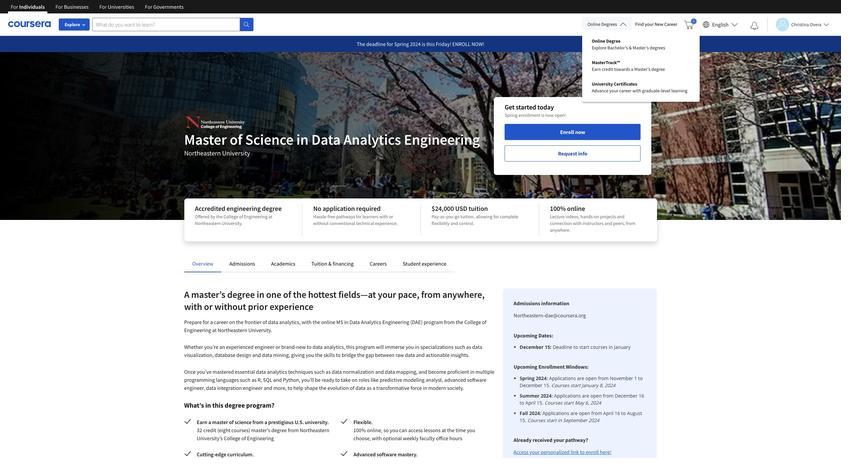 Task type: describe. For each thing, give the bounding box(es) containing it.
northeastern inside accredited engineering degree offered by the college of engineering at northeastern university.
[[195, 220, 221, 226]]

2 horizontal spatial spring
[[520, 375, 535, 382]]

degree inside a master's degree in one of the hottest fields—at your pace, from anywhere, with or without prior experience
[[227, 289, 255, 301]]

prepare for a career on the frontier of data analytics, with the online ms in data analytics engineering (dae) program from the college of engineering at northeastern university.
[[184, 319, 487, 334]]

pace,
[[398, 289, 420, 301]]

to inside applications are open from november 1 to december 15.
[[639, 375, 643, 382]]

0 horizontal spatial this
[[212, 401, 223, 409]]

data right raw
[[405, 352, 415, 358]]

admissions for admissions information
[[514, 300, 541, 307]]

of inside master of science in data analytics engineering northeastern university
[[230, 130, 242, 149]]

open for september
[[579, 410, 590, 417]]

is for for
[[422, 41, 426, 47]]

required
[[356, 204, 381, 213]]

in right the courses
[[609, 344, 613, 350]]

christina overa button
[[768, 18, 829, 31]]

analytics, inside the prepare for a career on the frontier of data analytics, with the online ms in data analytics engineering (dae) program from the college of engineering at northeastern university.
[[279, 319, 301, 326]]

individuals
[[19, 3, 45, 10]]

degrees
[[602, 21, 617, 27]]

admissions link
[[230, 260, 255, 267]]

complete
[[500, 214, 519, 220]]

applications for may
[[554, 393, 581, 399]]

career inside university certificates advance your career with graduate-level learning
[[619, 88, 632, 94]]

sql
[[263, 377, 272, 383]]

1 vertical spatial january
[[582, 382, 599, 389]]

to right skills
[[336, 352, 341, 358]]

with inside the prepare for a career on the frontier of data analytics, with the online ms in data analytics engineering (dae) program from the college of engineering at northeastern university.
[[302, 319, 312, 326]]

the left frontier
[[236, 319, 244, 326]]

design
[[236, 352, 251, 358]]

list item containing december 15:
[[520, 344, 646, 351]]

you right giving
[[306, 352, 314, 358]]

started
[[516, 103, 536, 111]]

businesses
[[64, 3, 89, 10]]

between
[[375, 352, 395, 358]]

engineering inside master of science in data analytics engineering northeastern university
[[404, 130, 480, 149]]

courses start in september 2024
[[528, 417, 600, 424]]

already received your pathway?
[[514, 437, 588, 443]]

program inside the prepare for a career on the frontier of data analytics, with the online ms in data analytics engineering (dae) program from the college of engineering at northeastern university.
[[424, 319, 443, 326]]

engineering inside accredited engineering degree offered by the college of engineering at northeastern university.
[[244, 214, 268, 220]]

online degrees button
[[582, 17, 632, 32]]

proficient
[[448, 369, 469, 375]]

data inside the prepare for a career on the frontier of data analytics, with the online ms in data analytics engineering (dae) program from the college of engineering at northeastern university.
[[350, 319, 360, 326]]

the inside a master's degree in one of the hottest fields—at your pace, from anywhere, with or without prior experience
[[293, 289, 306, 301]]

hands-
[[581, 214, 594, 220]]

you right so
[[390, 427, 398, 434]]

for right deadline
[[387, 41, 393, 47]]

your right access
[[530, 449, 540, 456]]

15. for courses start in september 2024
[[520, 417, 527, 424]]

online degree explore bachelor's & master's degrees
[[592, 38, 666, 51]]

flexibility
[[432, 220, 450, 226]]

$24,000
[[432, 204, 454, 213]]

and up modeling
[[419, 369, 427, 375]]

may
[[575, 400, 584, 406]]

so
[[384, 427, 389, 434]]

certificates
[[614, 81, 638, 87]]

experienced
[[226, 344, 254, 350]]

evolution
[[328, 385, 349, 391]]

april inside the applications are open from april 16 to august 15.
[[604, 410, 614, 417]]

weekly
[[403, 435, 419, 442]]

mastered
[[213, 369, 234, 375]]

and right design
[[252, 352, 261, 358]]

you right immerse
[[406, 344, 414, 350]]

upcoming for upcoming enrollment windows:
[[514, 363, 538, 370]]

on inside 100% online lecture videos, hands-on projects and connection with instructors and peers, from anywhere.
[[594, 214, 600, 220]]

data inside the prepare for a career on the frontier of data analytics, with the online ms in data analytics engineering (dae) program from the college of engineering at northeastern university.
[[268, 319, 278, 326]]

from inside a master's degree in one of the hottest fields—at your pace, from anywhere, with or without prior experience
[[421, 289, 441, 301]]

or inside a master's degree in one of the hottest fields—at your pace, from anywhere, with or without prior experience
[[204, 301, 213, 313]]

or inside whether you're an experienced engineer or brand-new to data analytics, this program will immerse you in specializations such as data visualization, database design and data mining, giving you the skills to bridge the gap between raw data and actionable insights.
[[276, 344, 280, 350]]

in inside master of science in data analytics engineering northeastern university
[[297, 130, 309, 149]]

courses for fall 2024:
[[528, 417, 546, 424]]

the left gap
[[357, 352, 365, 358]]

northeastern inside master of science in data analytics engineering northeastern university
[[184, 149, 221, 157]]

as down roles
[[367, 385, 372, 391]]

32
[[197, 427, 202, 434]]

data up ready on the left of the page
[[332, 369, 342, 375]]

and down the analytics on the bottom
[[273, 377, 282, 383]]

data up multiple
[[472, 344, 482, 350]]

software inside once you've mastered essential data analytics techniques such as data normalization and data mapping, and become proficient in multiple programming languages such as r, sql and python, you'll be ready to take on roles like predictive modeling analyst, advanced software engineer, data integration engineer and more, to help shape the evolution of data as a transformative force in modern society.
[[467, 377, 487, 383]]

mastery.
[[398, 451, 418, 458]]

without inside a master's degree in one of the hottest fields—at your pace, from anywhere, with or without prior experience
[[215, 301, 246, 313]]

for for universities
[[99, 3, 107, 10]]

to down python, at the bottom of page
[[288, 385, 292, 391]]

information
[[542, 300, 570, 307]]

advanced
[[445, 377, 466, 383]]

the inside accredited engineering degree offered by the college of engineering at northeastern university.
[[216, 214, 223, 220]]

1 horizontal spatial january
[[614, 344, 631, 350]]

and down sql at the bottom
[[264, 385, 272, 391]]

such inside whether you're an experienced engineer or brand-new to data analytics, this program will immerse you in specializations such as data visualization, database design and data mining, giving you the skills to bridge the gap between raw data and actionable insights.
[[455, 344, 465, 350]]

college inside earn a master of science from a prestigious u.s. university. 32 credit (eight courses) master's degree from northeastern university's college of engineering
[[224, 435, 241, 442]]

to right new
[[307, 344, 312, 350]]

the down "anywhere," at the right
[[456, 319, 463, 326]]

received
[[533, 437, 553, 443]]

start for may
[[564, 400, 574, 406]]

bridge
[[342, 352, 356, 358]]

2 horizontal spatial this
[[427, 41, 435, 47]]

online for online degrees
[[588, 21, 601, 27]]

cutting-
[[197, 451, 215, 458]]

university. inside accredited engineering degree offered by the college of engineering at northeastern university.
[[222, 220, 243, 226]]

banner navigation
[[5, 0, 189, 13]]

for inside the prepare for a career on the frontier of data analytics, with the online ms in data analytics engineering (dae) program from the college of engineering at northeastern university.
[[203, 319, 209, 326]]

a left master at the bottom left of page
[[208, 419, 211, 426]]

master
[[184, 130, 227, 149]]

christina
[[792, 21, 809, 27]]

for inside $24,000 usd tuition pay-as-you-go tuition, allowing for complete flexibility and control.
[[494, 214, 499, 220]]

to inside applications are open from december 16 to april 15.
[[520, 400, 524, 406]]

mastertrack™
[[592, 59, 620, 66]]

to right deadline on the right of the page
[[574, 344, 578, 350]]

earn a master of science from a prestigious u.s. university. 32 credit (eight courses) master's degree from northeastern university's college of engineering
[[197, 419, 330, 442]]

to right link
[[580, 449, 585, 456]]

in right what's at the left bottom of page
[[205, 401, 211, 409]]

2024 for 6,
[[591, 400, 601, 406]]

from inside the applications are open from april 16 to august 15.
[[592, 410, 602, 417]]

data inside master of science in data analytics engineering northeastern university
[[312, 130, 341, 149]]

edge
[[215, 451, 226, 458]]

courses start january 8, 2024
[[552, 382, 616, 389]]

0 vertical spatial december
[[520, 344, 544, 350]]

0 vertical spatial experience
[[422, 260, 446, 267]]

university's
[[197, 435, 223, 442]]

engineer inside once you've mastered essential data analytics techniques such as data normalization and data mapping, and become proficient in multiple programming languages such as r, sql and python, you'll be ready to take on roles like predictive modeling analyst, advanced software engineer, data integration engineer and more, to help shape the evolution of data as a transformative force in modern society.
[[243, 385, 263, 391]]

your up personalized
[[554, 437, 565, 443]]

data up predictive
[[385, 369, 395, 375]]

from right 'science'
[[253, 419, 264, 426]]

data left the "mining,"
[[262, 352, 272, 358]]

master's inside earn a master of science from a prestigious u.s. university. 32 credit (eight courses) master's degree from northeastern university's college of engineering
[[251, 427, 270, 434]]

university certificates advance your career with graduate-level learning
[[592, 81, 688, 94]]

100% inside flexible. 100% online, so you can access lessons at the time you choose, with optional weekly faculty office hours
[[354, 427, 366, 434]]

languages
[[216, 377, 239, 383]]

100% inside 100% online lecture videos, hands-on projects and connection with instructors and peers, from anywhere.
[[550, 204, 566, 213]]

help
[[294, 385, 303, 391]]

will
[[376, 344, 384, 350]]

now inside "button"
[[575, 129, 586, 135]]

16 for december
[[639, 393, 644, 399]]

peers,
[[613, 220, 625, 226]]

you right time on the bottom right of page
[[467, 427, 475, 434]]

spring for started
[[505, 112, 518, 118]]

december inside applications are open from november 1 to december 15.
[[520, 382, 543, 389]]

as left r,
[[252, 377, 257, 383]]

university. inside the prepare for a career on the frontier of data analytics, with the online ms in data analytics engineering (dae) program from the college of engineering at northeastern university.
[[248, 327, 272, 334]]

to inside the applications are open from april 16 to august 15.
[[622, 410, 626, 417]]

for for individuals
[[11, 3, 18, 10]]

1 vertical spatial such
[[314, 369, 325, 375]]

engineer inside whether you're an experienced engineer or brand-new to data analytics, this program will immerse you in specializations such as data visualization, database design and data mining, giving you the skills to bridge the gap between raw data and actionable insights.
[[255, 344, 275, 350]]

for for governments
[[145, 3, 152, 10]]

from inside applications are open from november 1 to december 15.
[[598, 375, 609, 382]]

career inside the prepare for a career on the frontier of data analytics, with the online ms in data analytics engineering (dae) program from the college of engineering at northeastern university.
[[214, 319, 228, 326]]

on inside the prepare for a career on the frontier of data analytics, with the online ms in data analytics engineering (dae) program from the college of engineering at northeastern university.
[[229, 319, 235, 326]]

15:
[[545, 344, 552, 350]]

explore inside popup button
[[65, 21, 80, 28]]

dates:
[[539, 332, 553, 339]]

access
[[408, 427, 423, 434]]

(dae)
[[410, 319, 423, 326]]

the left skills
[[315, 352, 323, 358]]

engineer,
[[184, 385, 205, 391]]

online for online degree explore bachelor's & master's degrees
[[592, 38, 606, 44]]

prestigious
[[268, 419, 294, 426]]

on inside once you've mastered essential data analytics techniques such as data normalization and data mapping, and become proficient in multiple programming languages such as r, sql and python, you'll be ready to take on roles like predictive modeling analyst, advanced software engineer, data integration engineer and more, to help shape the evolution of data as a transformative force in modern society.
[[352, 377, 358, 383]]

science
[[235, 419, 252, 426]]

analytics, inside whether you're an experienced engineer or brand-new to data analytics, this program will immerse you in specializations such as data visualization, database design and data mining, giving you the skills to bridge the gap between raw data and actionable insights.
[[324, 344, 345, 350]]

dae@coursera.org
[[545, 312, 586, 319]]

raw
[[396, 352, 404, 358]]

once
[[184, 369, 196, 375]]

tuition & financing link
[[312, 260, 354, 267]]

you've
[[197, 369, 212, 375]]

tuition & financing
[[312, 260, 354, 267]]

online inside the prepare for a career on the frontier of data analytics, with the online ms in data analytics engineering (dae) program from the college of engineering at northeastern university.
[[321, 319, 335, 326]]

university inside master of science in data analytics engineering northeastern university
[[222, 149, 250, 157]]

your right "find"
[[645, 21, 654, 27]]

are for in
[[571, 410, 578, 417]]

now inside get started today spring enrollment is now open!
[[546, 112, 554, 118]]

program inside whether you're an experienced engineer or brand-new to data analytics, this program will immerse you in specializations such as data visualization, database design and data mining, giving you the skills to bridge the gap between raw data and actionable insights.
[[356, 344, 375, 350]]

fall
[[520, 410, 528, 417]]

admissions for admissions
[[230, 260, 255, 267]]

a inside once you've mastered essential data analytics techniques such as data normalization and data mapping, and become proficient in multiple programming languages such as r, sql and python, you'll be ready to take on roles like predictive modeling analyst, advanced software engineer, data integration engineer and more, to help shape the evolution of data as a transformative force in modern society.
[[373, 385, 376, 391]]

the inside once you've mastered essential data analytics techniques such as data normalization and data mapping, and become proficient in multiple programming languages such as r, sql and python, you'll be ready to take on roles like predictive modeling analyst, advanced software engineer, data integration engineer and more, to help shape the evolution of data as a transformative force in modern society.
[[319, 385, 327, 391]]

college inside accredited engineering degree offered by the college of engineering at northeastern university.
[[224, 214, 238, 220]]

data right new
[[313, 344, 323, 350]]

2024: for fall 2024:
[[529, 410, 542, 417]]

analytics inside master of science in data analytics engineering northeastern university
[[344, 130, 401, 149]]

analyst,
[[426, 377, 443, 383]]

shape
[[305, 385, 318, 391]]

and up peers,
[[617, 214, 625, 220]]

request info button
[[505, 145, 641, 162]]

your inside a master's degree in one of the hottest fields—at your pace, from anywhere, with or without prior experience
[[378, 289, 396, 301]]

a
[[184, 289, 189, 301]]

flexible.
[[354, 419, 373, 426]]

english button
[[700, 13, 741, 35]]

northeastern-
[[514, 312, 545, 319]]

as up ready on the left of the page
[[326, 369, 331, 375]]

lessons
[[424, 427, 441, 434]]

take
[[341, 377, 351, 383]]

degree
[[606, 38, 621, 44]]

tuition,
[[461, 214, 475, 220]]

2024: for summer 2024:
[[541, 393, 553, 399]]

advance
[[592, 88, 609, 94]]

frontier
[[245, 319, 262, 326]]

gap
[[366, 352, 374, 358]]

northeastern inside earn a master of science from a prestigious u.s. university. 32 credit (eight courses) master's degree from northeastern university's college of engineering
[[300, 427, 330, 434]]

get started today spring enrollment is now open!
[[505, 103, 566, 118]]

april inside applications are open from december 16 to april 15.
[[526, 400, 536, 406]]

8,
[[600, 382, 604, 389]]

from down 'u.s.'
[[288, 427, 299, 434]]

accredited
[[195, 204, 225, 213]]

projects
[[600, 214, 616, 220]]

college inside the prepare for a career on the frontier of data analytics, with the online ms in data analytics engineering (dae) program from the college of engineering at northeastern university.
[[465, 319, 481, 326]]

and down projects
[[605, 220, 612, 226]]



Task type: locate. For each thing, give the bounding box(es) containing it.
for governments
[[145, 3, 184, 10]]

15. for courses start january 8, 2024
[[544, 382, 551, 389]]

experience.
[[375, 220, 398, 226]]

explore inside online degree explore bachelor's & master's degrees
[[592, 45, 607, 51]]

start up applications are open from december 16 to april 15.
[[571, 382, 581, 389]]

1 vertical spatial analytics,
[[324, 344, 345, 350]]

degree down integration
[[225, 401, 245, 409]]

16
[[639, 393, 644, 399], [615, 410, 620, 417]]

from inside 100% online lecture videos, hands-on projects and connection with instructors and peers, from anywhere.
[[626, 220, 636, 226]]

open down 8,
[[591, 393, 602, 399]]

online left ms
[[321, 319, 335, 326]]

1 vertical spatial software
[[377, 451, 397, 458]]

flexible. 100% online, so you can access lessons at the time you choose, with optional weekly faculty office hours
[[354, 419, 475, 442]]

0 vertical spatial april
[[526, 400, 536, 406]]

2 vertical spatial at
[[442, 427, 446, 434]]

by
[[211, 214, 215, 220]]

0 horizontal spatial program
[[356, 344, 375, 350]]

open!
[[555, 112, 566, 118]]

0 horizontal spatial april
[[526, 400, 536, 406]]

master's inside a master's degree in one of the hottest fields—at your pace, from anywhere, with or without prior experience
[[191, 289, 226, 301]]

to down summer
[[520, 400, 524, 406]]

from inside the prepare for a career on the frontier of data analytics, with the online ms in data analytics engineering (dae) program from the college of engineering at northeastern university.
[[444, 319, 455, 326]]

in inside a master's degree in one of the hottest fields—at your pace, from anywhere, with or without prior experience
[[257, 289, 264, 301]]

enroll
[[560, 129, 574, 135]]

admissions
[[230, 260, 255, 267], [514, 300, 541, 307]]

online
[[588, 21, 601, 27], [592, 38, 606, 44]]

optional
[[383, 435, 402, 442]]

at inside accredited engineering degree offered by the college of engineering at northeastern university.
[[269, 214, 272, 220]]

career
[[665, 21, 678, 27]]

analytics
[[267, 369, 287, 375]]

and inside $24,000 usd tuition pay-as-you-go tuition, allowing for complete flexibility and control.
[[451, 220, 458, 226]]

open
[[586, 375, 597, 382], [591, 393, 602, 399], [579, 410, 590, 417]]

4 for from the left
[[145, 3, 152, 10]]

2 upcoming from the top
[[514, 363, 538, 370]]

0 horizontal spatial explore
[[65, 21, 80, 28]]

courses for spring 2024:
[[552, 382, 570, 389]]

whether you're an experienced engineer or brand-new to data analytics, this program will immerse you in specializations such as data visualization, database design and data mining, giving you the skills to bridge the gap between raw data and actionable insights.
[[184, 344, 482, 358]]

from right pace,
[[421, 289, 441, 301]]

applications are open from april 16 to august 15.
[[520, 410, 643, 424]]

list item up windows:
[[520, 344, 646, 351]]

0 vertical spatial upcoming
[[514, 332, 538, 339]]

master's down 'science'
[[251, 427, 270, 434]]

december down november
[[615, 393, 638, 399]]

2 vertical spatial college
[[224, 435, 241, 442]]

0 horizontal spatial january
[[582, 382, 599, 389]]

with inside 100% online lecture videos, hands-on projects and connection with instructors and peers, from anywhere.
[[573, 220, 582, 226]]

applications inside applications are open from december 16 to april 15.
[[554, 393, 581, 399]]

data down roles
[[356, 385, 366, 391]]

online up videos, on the right of the page
[[567, 204, 585, 213]]

0 vertical spatial 100%
[[550, 204, 566, 213]]

credit inside earn a master of science from a prestigious u.s. university. 32 credit (eight courses) master's degree from northeastern university's college of engineering
[[203, 427, 216, 434]]

online inside online degrees popup button
[[588, 21, 601, 27]]

2024: right fall
[[529, 410, 542, 417]]

request info
[[558, 150, 588, 157]]

earn inside mastertrack™ earn credit towards a master's degree
[[592, 66, 601, 72]]

list item containing fall 2024:
[[520, 410, 646, 424]]

credit
[[602, 66, 614, 72], [203, 427, 216, 434]]

from down 8,
[[603, 393, 614, 399]]

1 horizontal spatial earn
[[592, 66, 601, 72]]

online,
[[367, 427, 383, 434]]

now right enroll
[[575, 129, 586, 135]]

in inside whether you're an experienced engineer or brand-new to data analytics, this program will immerse you in specializations such as data visualization, database design and data mining, giving you the skills to bridge the gap between raw data and actionable insights.
[[415, 344, 420, 350]]

your inside university certificates advance your career with graduate-level learning
[[610, 88, 619, 94]]

0 vertical spatial 15.
[[544, 382, 551, 389]]

the left ms
[[313, 319, 320, 326]]

2024 for 8,
[[605, 382, 616, 389]]

in right science
[[297, 130, 309, 149]]

analytics, up brand-
[[279, 319, 301, 326]]

in inside the prepare for a career on the frontier of data analytics, with the online ms in data analytics engineering (dae) program from the college of engineering at northeastern university.
[[344, 319, 349, 326]]

15. inside applications are open from november 1 to december 15.
[[544, 382, 551, 389]]

6,
[[586, 400, 589, 406]]

degree
[[652, 66, 665, 72], [262, 204, 282, 213], [227, 289, 255, 301], [225, 401, 245, 409], [272, 427, 287, 434]]

spring inside get started today spring enrollment is now open!
[[505, 112, 518, 118]]

1 vertical spatial online
[[592, 38, 606, 44]]

are for january
[[577, 375, 585, 382]]

allowing
[[476, 214, 493, 220]]

student experience
[[403, 260, 446, 267]]

ms
[[337, 319, 343, 326]]

2 vertical spatial 15.
[[520, 417, 527, 424]]

python,
[[283, 377, 301, 383]]

northeastern-dae@coursera.org
[[514, 312, 586, 319]]

0 vertical spatial open
[[586, 375, 597, 382]]

2 vertical spatial applications
[[543, 410, 570, 417]]

credit inside mastertrack™ earn credit towards a master's degree
[[602, 66, 614, 72]]

open inside applications are open from november 1 to december 15.
[[586, 375, 597, 382]]

earn inside earn a master of science from a prestigious u.s. university. 32 credit (eight courses) master's degree from northeastern university's college of engineering
[[197, 419, 207, 426]]

northeastern
[[184, 149, 221, 157], [195, 220, 221, 226], [218, 327, 247, 334], [300, 427, 330, 434]]

at inside flexible. 100% online, so you can access lessons at the time you choose, with optional weekly faculty office hours
[[442, 427, 446, 434]]

degree inside earn a master of science from a prestigious u.s. university. 32 credit (eight courses) master's degree from northeastern university's college of engineering
[[272, 427, 287, 434]]

& right the bachelor's
[[629, 45, 632, 51]]

force
[[411, 385, 422, 391]]

courses down summer 2024:
[[545, 400, 563, 406]]

normalization
[[343, 369, 374, 375]]

with up experience.
[[380, 214, 388, 220]]

0 horizontal spatial at
[[212, 327, 217, 334]]

of inside accredited engineering degree offered by the college of engineering at northeastern university.
[[239, 214, 243, 220]]

insights.
[[451, 352, 470, 358]]

mapping,
[[396, 369, 418, 375]]

and up like
[[375, 369, 384, 375]]

100% online lecture videos, hands-on projects and connection with instructors and peers, from anywhere.
[[550, 204, 636, 233]]

1 horizontal spatial spring
[[505, 112, 518, 118]]

experience
[[422, 260, 446, 267], [270, 301, 314, 313]]

a down like
[[373, 385, 376, 391]]

0 vertical spatial this
[[427, 41, 435, 47]]

on up instructors
[[594, 214, 600, 220]]

degrees
[[650, 45, 666, 51]]

0 horizontal spatial without
[[215, 301, 246, 313]]

in left multiple
[[470, 369, 475, 375]]

0 vertical spatial university
[[592, 81, 613, 87]]

2 horizontal spatial on
[[594, 214, 600, 220]]

0 vertical spatial now
[[546, 112, 554, 118]]

online degrees menu
[[587, 34, 696, 98]]

r,
[[258, 377, 262, 383]]

open for 8,
[[586, 375, 597, 382]]

100%
[[550, 204, 566, 213], [354, 427, 366, 434]]

level
[[661, 88, 671, 94]]

2 list item from the top
[[520, 375, 646, 389]]

prior
[[248, 301, 268, 313]]

1 horizontal spatial credit
[[602, 66, 614, 72]]

university. down frontier
[[248, 327, 272, 334]]

shopping cart: 1 item image
[[684, 18, 697, 29]]

without inside no application required hassle-free pathways for learners with or without conventional technical experience.
[[313, 220, 329, 226]]

for up technical
[[356, 214, 362, 220]]

16 for april
[[615, 410, 620, 417]]

university inside university certificates advance your career with graduate-level learning
[[592, 81, 613, 87]]

december down "spring 2024:"
[[520, 382, 543, 389]]

no application required hassle-free pathways for learners with or without conventional technical experience.
[[313, 204, 398, 226]]

applications for in
[[543, 410, 570, 417]]

january left 8,
[[582, 382, 599, 389]]

the inside flexible. 100% online, so you can access lessons at the time you choose, with optional weekly faculty office hours
[[447, 427, 455, 434]]

with inside no application required hassle-free pathways for learners with or without conventional technical experience.
[[380, 214, 388, 220]]

2024 for september
[[589, 417, 600, 424]]

a inside mastertrack™ earn credit towards a master's degree
[[631, 66, 634, 72]]

access your personalized link to enroll here! link
[[514, 449, 612, 456]]

january right the courses
[[614, 344, 631, 350]]

start left the courses
[[579, 344, 590, 350]]

1 horizontal spatial explore
[[592, 45, 607, 51]]

request
[[558, 150, 577, 157]]

list item containing summer 2024:
[[520, 392, 646, 406]]

open for 6,
[[591, 393, 602, 399]]

to up evolution
[[335, 377, 340, 383]]

is left friday!
[[422, 41, 426, 47]]

list item
[[520, 344, 646, 351], [520, 375, 646, 389], [520, 392, 646, 406], [520, 410, 646, 424]]

1 vertical spatial engineer
[[243, 385, 263, 391]]

1 vertical spatial career
[[214, 319, 228, 326]]

northeastern university logo image
[[184, 114, 246, 131]]

courses
[[552, 382, 570, 389], [545, 400, 563, 406], [528, 417, 546, 424]]

data up r,
[[256, 369, 266, 375]]

with down videos, on the right of the page
[[573, 220, 582, 226]]

courses
[[591, 344, 608, 350]]

prepare
[[184, 319, 202, 326]]

1 vertical spatial 2024:
[[541, 393, 553, 399]]

list containing spring 2024:
[[517, 375, 646, 424]]

online inside online degree explore bachelor's & master's degrees
[[592, 38, 606, 44]]

0 vertical spatial 2024:
[[536, 375, 548, 382]]

a right "prepare"
[[210, 319, 213, 326]]

1 horizontal spatial data
[[350, 319, 360, 326]]

december 15: deadline to start courses in january
[[520, 344, 631, 350]]

engineering
[[404, 130, 480, 149], [244, 214, 268, 220], [383, 319, 409, 326], [184, 327, 211, 334], [247, 435, 274, 442]]

anywhere,
[[443, 289, 485, 301]]

and left actionable
[[416, 352, 425, 358]]

explore button
[[59, 18, 90, 31]]

enroll now! link
[[453, 41, 485, 47]]

of inside once you've mastered essential data analytics techniques such as data normalization and data mapping, and become proficient in multiple programming languages such as r, sql and python, you'll be ready to take on roles like predictive modeling analyst, advanced software engineer, data integration engineer and more, to help shape the evolution of data as a transformative force in modern society.
[[350, 385, 355, 391]]

this
[[427, 41, 435, 47], [346, 344, 355, 350], [212, 401, 223, 409]]

list
[[517, 375, 646, 424]]

0 vertical spatial applications
[[549, 375, 576, 382]]

northeastern inside the prepare for a career on the frontier of data analytics, with the online ms in data analytics engineering (dae) program from the college of engineering at northeastern university.
[[218, 327, 247, 334]]

learning
[[672, 88, 688, 94]]

find your new career link
[[632, 20, 681, 29]]

with up new
[[302, 319, 312, 326]]

1 vertical spatial admissions
[[514, 300, 541, 307]]

or right a
[[204, 301, 213, 313]]

a left prestigious
[[265, 419, 267, 426]]

2 vertical spatial spring
[[520, 375, 535, 382]]

with inside a master's degree in one of the hottest fields—at your pace, from anywhere, with or without prior experience
[[184, 301, 202, 313]]

0 horizontal spatial university
[[222, 149, 250, 157]]

None search field
[[92, 18, 254, 31]]

online left degree
[[592, 38, 606, 44]]

1 vertical spatial data
[[350, 319, 360, 326]]

find
[[636, 21, 644, 27]]

are up 6,
[[582, 393, 589, 399]]

0 vertical spatial such
[[455, 344, 465, 350]]

april down summer
[[526, 400, 536, 406]]

1 vertical spatial university.
[[248, 327, 272, 334]]

0 vertical spatial courses
[[552, 382, 570, 389]]

applications inside the applications are open from april 16 to august 15.
[[543, 410, 570, 417]]

analytics inside the prepare for a career on the frontier of data analytics, with the online ms in data analytics engineering (dae) program from the college of engineering at northeastern university.
[[361, 319, 381, 326]]

fields—at
[[339, 289, 376, 301]]

1 vertical spatial college
[[465, 319, 481, 326]]

0 vertical spatial or
[[389, 214, 393, 220]]

spring for deadline
[[394, 41, 409, 47]]

& right tuition
[[329, 260, 332, 267]]

2 for from the left
[[56, 3, 63, 10]]

applications inside applications are open from november 1 to december 15.
[[549, 375, 576, 382]]

start for january
[[571, 382, 581, 389]]

for for businesses
[[56, 3, 63, 10]]

1 horizontal spatial master's
[[251, 427, 270, 434]]

your down certificates
[[610, 88, 619, 94]]

go
[[455, 214, 460, 220]]

with inside university certificates advance your career with graduate-level learning
[[633, 88, 641, 94]]

anywhere.
[[550, 227, 571, 233]]

a inside the prepare for a career on the frontier of data analytics, with the online ms in data analytics engineering (dae) program from the college of engineering at northeastern university.
[[210, 319, 213, 326]]

december inside applications are open from december 16 to april 15.
[[615, 393, 638, 399]]

coursera image
[[8, 19, 51, 30]]

1 horizontal spatial this
[[346, 344, 355, 350]]

2 horizontal spatial 15.
[[544, 382, 551, 389]]

1 vertical spatial courses
[[545, 400, 563, 406]]

and down go
[[451, 220, 458, 226]]

such up insights.
[[455, 344, 465, 350]]

upcoming dates:
[[514, 332, 553, 339]]

as inside whether you're an experienced engineer or brand-new to data analytics, this program will immerse you in specializations such as data visualization, database design and data mining, giving you the skills to bridge the gap between raw data and actionable insights.
[[466, 344, 471, 350]]

at
[[269, 214, 272, 220], [212, 327, 217, 334], [442, 427, 446, 434]]

from right peers,
[[626, 220, 636, 226]]

0 horizontal spatial 15.
[[520, 417, 527, 424]]

spring
[[394, 41, 409, 47], [505, 112, 518, 118], [520, 375, 535, 382]]

1 horizontal spatial &
[[629, 45, 632, 51]]

at inside the prepare for a career on the frontier of data analytics, with the online ms in data analytics engineering (dae) program from the college of engineering at northeastern university.
[[212, 327, 217, 334]]

1 vertical spatial 16
[[615, 410, 620, 417]]

enrollment
[[519, 112, 541, 118]]

start left may
[[564, 400, 574, 406]]

1 horizontal spatial software
[[467, 377, 487, 383]]

1 vertical spatial 15.
[[537, 400, 544, 406]]

online left degrees
[[588, 21, 601, 27]]

northeastern down university. at the left bottom of page
[[300, 427, 330, 434]]

open inside applications are open from december 16 to april 15.
[[591, 393, 602, 399]]

2 horizontal spatial or
[[389, 214, 393, 220]]

the
[[216, 214, 223, 220], [293, 289, 306, 301], [236, 319, 244, 326], [313, 319, 320, 326], [456, 319, 463, 326], [315, 352, 323, 358], [357, 352, 365, 358], [319, 385, 327, 391], [447, 427, 455, 434]]

100% up the choose,
[[354, 427, 366, 434]]

in right force
[[423, 385, 427, 391]]

0 horizontal spatial software
[[377, 451, 397, 458]]

1 vertical spatial credit
[[203, 427, 216, 434]]

this left friday!
[[427, 41, 435, 47]]

get
[[505, 103, 515, 111]]

or up experience.
[[389, 214, 393, 220]]

0 horizontal spatial such
[[240, 377, 251, 383]]

the up hours
[[447, 427, 455, 434]]

earn down the mastertrack™
[[592, 66, 601, 72]]

upcoming for upcoming dates:
[[514, 332, 538, 339]]

master
[[212, 419, 228, 426]]

start up already received your pathway?
[[547, 417, 557, 424]]

data down programming
[[206, 385, 216, 391]]

0 horizontal spatial data
[[312, 130, 341, 149]]

0 vertical spatial without
[[313, 220, 329, 226]]

0 vertical spatial at
[[269, 214, 272, 220]]

0 horizontal spatial credit
[[203, 427, 216, 434]]

software down multiple
[[467, 377, 487, 383]]

2 vertical spatial 2024:
[[529, 410, 542, 417]]

list item containing spring 2024:
[[520, 375, 646, 389]]

3 for from the left
[[99, 3, 107, 10]]

today
[[538, 103, 554, 111]]

0 vertical spatial online
[[588, 21, 601, 27]]

in inside list
[[558, 417, 562, 424]]

ready
[[322, 377, 334, 383]]

for left universities
[[99, 3, 107, 10]]

on left frontier
[[229, 319, 235, 326]]

engineering inside earn a master of science from a prestigious u.s. university. 32 credit (eight courses) master's degree from northeastern university's college of engineering
[[247, 435, 274, 442]]

0 vertical spatial admissions
[[230, 260, 255, 267]]

1 horizontal spatial 16
[[639, 393, 644, 399]]

1 vertical spatial experience
[[270, 301, 314, 313]]

1 vertical spatial at
[[212, 327, 217, 334]]

pathway?
[[566, 437, 588, 443]]

such down the essential
[[240, 377, 251, 383]]

with inside flexible. 100% online, so you can access lessons at the time you choose, with optional weekly faculty office hours
[[372, 435, 382, 442]]

2024 for spring
[[410, 41, 421, 47]]

0 vertical spatial master's
[[633, 45, 649, 51]]

from up the "specializations"
[[444, 319, 455, 326]]

degree inside mastertrack™ earn credit towards a master's degree
[[652, 66, 665, 72]]

1 vertical spatial open
[[591, 393, 602, 399]]

in left the "specializations"
[[415, 344, 420, 350]]

2 vertical spatial open
[[579, 410, 590, 417]]

of inside a master's degree in one of the hottest fields—at your pace, from anywhere, with or without prior experience
[[283, 289, 291, 301]]

december down upcoming dates:
[[520, 344, 544, 350]]

1 horizontal spatial 15.
[[537, 400, 544, 406]]

15. for courses start may 6, 2024
[[537, 400, 544, 406]]

0 horizontal spatial career
[[214, 319, 228, 326]]

1 horizontal spatial career
[[619, 88, 632, 94]]

to right '1'
[[639, 375, 643, 382]]

credit down the mastertrack™
[[602, 66, 614, 72]]

1 horizontal spatial experience
[[422, 260, 446, 267]]

more,
[[274, 385, 287, 391]]

courses for summer 2024:
[[545, 400, 563, 406]]

techniques
[[288, 369, 313, 375]]

100% up lecture
[[550, 204, 566, 213]]

2024 right 8,
[[605, 382, 616, 389]]

august
[[627, 410, 643, 417]]

or up the "mining,"
[[276, 344, 280, 350]]

16 inside applications are open from december 16 to april 15.
[[639, 393, 644, 399]]

pathways
[[336, 214, 355, 220]]

enroll
[[453, 41, 471, 47]]

1 vertical spatial are
[[582, 393, 589, 399]]

online inside 100% online lecture videos, hands-on projects and connection with instructors and peers, from anywhere.
[[567, 204, 585, 213]]

on right take
[[352, 377, 358, 383]]

& inside online degree explore bachelor's & master's degrees
[[629, 45, 632, 51]]

1 vertical spatial 100%
[[354, 427, 366, 434]]

from inside applications are open from december 16 to april 15.
[[603, 393, 614, 399]]

time
[[456, 427, 466, 434]]

spring down get
[[505, 112, 518, 118]]

1 horizontal spatial or
[[276, 344, 280, 350]]

is down today
[[542, 112, 545, 118]]

data
[[268, 319, 278, 326], [313, 344, 323, 350], [472, 344, 482, 350], [262, 352, 272, 358], [405, 352, 415, 358], [256, 369, 266, 375], [332, 369, 342, 375], [385, 369, 395, 375], [206, 385, 216, 391], [356, 385, 366, 391]]

is for today
[[542, 112, 545, 118]]

open inside the applications are open from april 16 to august 15.
[[579, 410, 590, 417]]

courses)
[[232, 427, 250, 434]]

start for in
[[547, 417, 557, 424]]

one
[[266, 289, 281, 301]]

bachelor's
[[608, 45, 628, 51]]

master's right a
[[191, 289, 226, 301]]

show notifications image
[[751, 22, 759, 30]]

0 vertical spatial analytics
[[344, 130, 401, 149]]

0 vertical spatial career
[[619, 88, 632, 94]]

15. inside applications are open from december 16 to april 15.
[[537, 400, 544, 406]]

0 vertical spatial is
[[422, 41, 426, 47]]

1 for from the left
[[11, 3, 18, 10]]

credit up university's
[[203, 427, 216, 434]]

programming
[[184, 377, 215, 383]]

0 vertical spatial program
[[424, 319, 443, 326]]

mastertrack™ earn credit towards a master's degree
[[592, 59, 665, 72]]

1 horizontal spatial at
[[269, 214, 272, 220]]

mining,
[[273, 352, 290, 358]]

1 vertical spatial &
[[329, 260, 332, 267]]

0 horizontal spatial 16
[[615, 410, 620, 417]]

specializations
[[421, 344, 454, 350]]

1 horizontal spatial university
[[592, 81, 613, 87]]

1 vertical spatial is
[[542, 112, 545, 118]]

0 vertical spatial &
[[629, 45, 632, 51]]

financing
[[333, 260, 354, 267]]

0 vertical spatial are
[[577, 375, 585, 382]]

software down optional
[[377, 451, 397, 458]]

with up "prepare"
[[184, 301, 202, 313]]

2024: for spring 2024:
[[536, 375, 548, 382]]

for left the governments
[[145, 3, 152, 10]]

What do you want to learn? text field
[[92, 18, 240, 31]]

master's for a
[[635, 66, 651, 72]]

2 horizontal spatial such
[[455, 344, 465, 350]]

1 horizontal spatial such
[[314, 369, 325, 375]]

0 horizontal spatial is
[[422, 41, 426, 47]]

this inside whether you're an experienced engineer or brand-new to data analytics, this program will immerse you in specializations such as data visualization, database design and data mining, giving you the skills to bridge the gap between raw data and actionable insights.
[[346, 344, 355, 350]]

1 list item from the top
[[520, 344, 646, 351]]

0 vertical spatial credit
[[602, 66, 614, 72]]

for left businesses
[[56, 3, 63, 10]]

0 horizontal spatial &
[[329, 260, 332, 267]]

or inside no application required hassle-free pathways for learners with or without conventional technical experience.
[[389, 214, 393, 220]]

1 horizontal spatial 100%
[[550, 204, 566, 213]]

2 vertical spatial or
[[276, 344, 280, 350]]

4 list item from the top
[[520, 410, 646, 424]]

for inside no application required hassle-free pathways for learners with or without conventional technical experience.
[[356, 214, 362, 220]]

0 horizontal spatial analytics,
[[279, 319, 301, 326]]

are inside applications are open from december 16 to april 15.
[[582, 393, 589, 399]]

are
[[577, 375, 585, 382], [582, 393, 589, 399], [571, 410, 578, 417]]

faculty
[[420, 435, 435, 442]]

for right "prepare"
[[203, 319, 209, 326]]

applications for january
[[549, 375, 576, 382]]

what's
[[184, 401, 204, 409]]

are for may
[[582, 393, 589, 399]]

experience inside a master's degree in one of the hottest fields—at your pace, from anywhere, with or without prior experience
[[270, 301, 314, 313]]

master's for &
[[633, 45, 649, 51]]

modern
[[428, 385, 446, 391]]

0 horizontal spatial spring
[[394, 41, 409, 47]]

degree up frontier
[[227, 289, 255, 301]]

15. inside the applications are open from april 16 to august 15.
[[520, 417, 527, 424]]

are inside the applications are open from april 16 to august 15.
[[571, 410, 578, 417]]

degree inside accredited engineering degree offered by the college of engineering at northeastern university.
[[262, 204, 282, 213]]

as-
[[440, 214, 446, 220]]

be
[[315, 377, 321, 383]]

spring up summer
[[520, 375, 535, 382]]

3 list item from the top
[[520, 392, 646, 406]]

0 vertical spatial earn
[[592, 66, 601, 72]]

this up bridge at left
[[346, 344, 355, 350]]

1 vertical spatial master's
[[251, 427, 270, 434]]

are up september
[[571, 410, 578, 417]]

the deadline for spring 2024 is this friday! enroll now!
[[357, 41, 485, 47]]

1 vertical spatial earn
[[197, 419, 207, 426]]

is inside get started today spring enrollment is now open!
[[542, 112, 545, 118]]

science
[[245, 130, 294, 149]]

towards
[[614, 66, 630, 72]]

conventional
[[330, 220, 355, 226]]

1 vertical spatial spring
[[505, 112, 518, 118]]

0 horizontal spatial on
[[229, 319, 235, 326]]

northeastern up experienced at bottom
[[218, 327, 247, 334]]

1 upcoming from the top
[[514, 332, 538, 339]]



Task type: vqa. For each thing, say whether or not it's contained in the screenshot.
duration group
no



